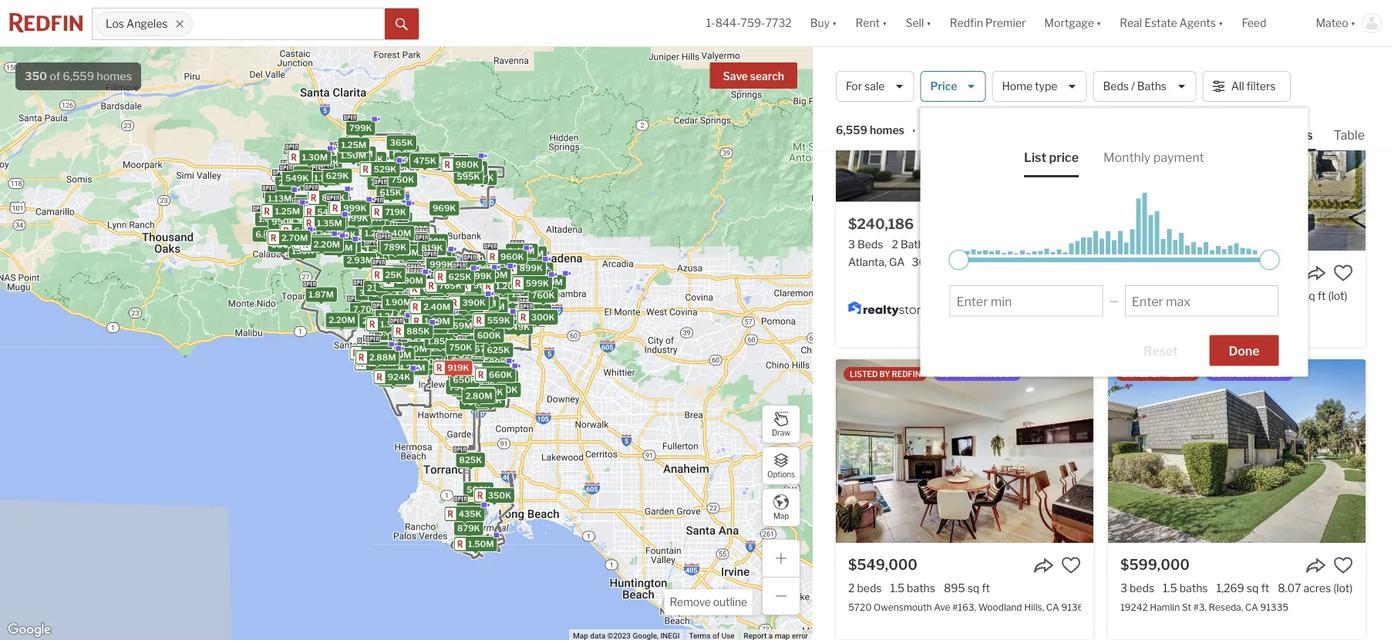 Task type: locate. For each thing, give the bounding box(es) containing it.
899k
[[358, 213, 382, 223], [345, 213, 368, 224], [520, 263, 543, 273], [498, 278, 522, 288], [381, 317, 404, 327], [378, 350, 401, 360], [376, 354, 400, 364], [457, 518, 480, 528]]

1 vertical spatial 4.30m
[[441, 310, 469, 320]]

rent ▾ button
[[856, 0, 888, 46]]

beds for $549,000
[[857, 582, 882, 595]]

photos button
[[1268, 127, 1331, 150]]

600k up 530k
[[477, 330, 501, 340]]

0 horizontal spatial ft
[[982, 582, 990, 595]]

price
[[1050, 150, 1079, 165]]

1.30m up 4.38m
[[505, 261, 531, 271]]

850k down 440k
[[311, 218, 334, 228]]

595k
[[360, 154, 384, 164], [457, 172, 480, 182]]

950k down 889k
[[271, 240, 295, 250]]

sell ▾
[[906, 16, 932, 30]]

159k
[[292, 246, 314, 256], [516, 291, 538, 301]]

561
[[1121, 309, 1137, 320]]

dialog
[[921, 108, 1309, 377]]

angeles, for 90043
[[940, 17, 977, 28]]

495k left 634k
[[331, 229, 354, 239]]

0 vertical spatial 2.90m
[[396, 276, 423, 286]]

1 horizontal spatial sq
[[1247, 582, 1259, 595]]

5,926 sq ft (lot)
[[1272, 289, 1348, 302]]

0 horizontal spatial 1.5
[[891, 582, 905, 595]]

0 vertical spatial 669k
[[423, 284, 446, 294]]

3.20m down the 650k
[[460, 388, 486, 398]]

1 vertical spatial 625k
[[487, 345, 510, 355]]

549k down the 1.82m
[[294, 226, 318, 236]]

0 vertical spatial 1.69m
[[425, 316, 450, 326]]

home type button
[[993, 71, 1087, 102]]

0 vertical spatial 1.13m
[[314, 173, 338, 183]]

2.75m down '3.73m'
[[387, 362, 414, 372]]

2.20m down 7.70m
[[329, 315, 355, 325]]

1 vertical spatial 950k
[[271, 240, 295, 250]]

2.90m down the 650k
[[466, 390, 493, 400]]

1.25m up 490k on the top left
[[275, 206, 300, 216]]

0 horizontal spatial —
[[1110, 294, 1119, 307]]

5 ▾ from the left
[[1219, 16, 1224, 30]]

favorite button checkbox up 8.07 acres (lot)
[[1334, 555, 1354, 576]]

1.15m
[[423, 155, 447, 165], [269, 201, 293, 211], [381, 241, 405, 251], [295, 242, 319, 252], [507, 316, 531, 326]]

listed for $549,000
[[850, 370, 878, 379]]

favorite button checkbox for $549,000
[[1062, 555, 1082, 576]]

0 horizontal spatial 5.00m
[[385, 308, 413, 318]]

150k down 225k
[[512, 289, 534, 299]]

$549,000
[[849, 556, 918, 573]]

save search
[[723, 70, 785, 83]]

1 horizontal spatial 559k
[[487, 316, 511, 326]]

1.36m
[[432, 279, 458, 289]]

0 vertical spatial 595k
[[360, 154, 384, 164]]

listed by redfin
[[1122, 77, 1194, 86], [850, 370, 921, 379], [1122, 370, 1194, 379]]

0 vertical spatial 159k
[[292, 246, 314, 256]]

950k up the 879k
[[460, 505, 484, 515]]

mortgage ▾ button
[[1036, 0, 1111, 46]]

0 vertical spatial 1.23m
[[485, 267, 510, 277]]

reseda,
[[1209, 602, 1244, 613]]

▾ inside "dropdown button"
[[1219, 16, 1224, 30]]

0 horizontal spatial 1.65m
[[348, 149, 373, 159]]

1 vertical spatial 629k
[[525, 309, 548, 319]]

680k down the '660k'
[[480, 387, 503, 397]]

1 horizontal spatial 595k
[[457, 172, 480, 182]]

market insights
[[1199, 67, 1291, 82]]

remove outline
[[670, 596, 748, 609]]

st, right the 75th
[[909, 17, 920, 28]]

beds right 2
[[857, 582, 882, 595]]

search
[[750, 70, 785, 83]]

599k
[[322, 216, 345, 226], [526, 279, 549, 289], [526, 312, 549, 322]]

sq right 5,926 on the right of page
[[1304, 289, 1316, 302]]

monthly payment element
[[1104, 137, 1205, 177]]

1 horizontal spatial 3d
[[1212, 370, 1223, 379]]

0 vertical spatial 699k
[[464, 345, 487, 355]]

675k
[[475, 344, 497, 354], [382, 372, 405, 382]]

3.25m down 5.45m
[[412, 296, 438, 306]]

— down '$350,000'
[[1167, 289, 1176, 302]]

2 1.5 baths from the left
[[1163, 582, 1208, 595]]

130k
[[387, 214, 409, 225]]

homes left •
[[870, 124, 905, 137]]

▾
[[832, 16, 837, 30], [883, 16, 888, 30], [927, 16, 932, 30], [1097, 16, 1102, 30], [1219, 16, 1224, 30], [1351, 16, 1356, 30]]

590k
[[451, 351, 475, 361], [456, 373, 479, 383]]

980k
[[456, 160, 479, 170]]

1.5 up hamlin
[[1163, 582, 1178, 595]]

w
[[875, 17, 884, 28]]

625k
[[449, 272, 472, 282], [487, 345, 510, 355]]

939
[[1121, 17, 1139, 28]]

0 horizontal spatial 1.95m
[[288, 232, 313, 242]]

590k up 919k
[[451, 351, 475, 361]]

2 walkthrough from the left
[[1225, 370, 1288, 379]]

0 horizontal spatial favorite button checkbox
[[1062, 555, 1082, 576]]

1.07m
[[423, 253, 448, 263]]

0 horizontal spatial 559k
[[418, 362, 442, 372]]

1.25m down 4 in the top left of the page
[[372, 315, 397, 325]]

1 horizontal spatial favorite button image
[[1334, 263, 1354, 283]]

angeles, up market insights link
[[1238, 17, 1275, 28]]

1 vertical spatial 1.95m
[[412, 276, 437, 286]]

monthly
[[1104, 150, 1151, 165]]

3
[[1121, 582, 1128, 595]]

favorite button image up 91367
[[1062, 555, 1082, 576]]

google image
[[4, 620, 55, 640]]

0 vertical spatial 819k
[[421, 243, 443, 253]]

3 ▾ from the left
[[927, 16, 932, 30]]

2.20m
[[314, 240, 340, 250], [427, 286, 454, 296], [329, 315, 355, 325]]

1.87m
[[309, 290, 334, 300]]

1 horizontal spatial 625k
[[487, 345, 510, 355]]

favorite button image for $350,000
[[1334, 263, 1354, 283]]

listed by redfin for $350,000
[[1122, 77, 1194, 86]]

1 horizontal spatial 649k
[[398, 236, 422, 246]]

545k up 2.10m
[[369, 319, 392, 329]]

done
[[1229, 344, 1260, 359]]

495k
[[299, 207, 322, 217], [331, 229, 354, 239]]

draw button
[[762, 405, 801, 444]]

0 vertical spatial 625k
[[449, 272, 472, 282]]

1 vertical spatial 545k
[[486, 345, 509, 355]]

mateo ▾
[[1316, 16, 1356, 30]]

0 horizontal spatial 1.18m
[[316, 219, 340, 229]]

▾ for rent ▾
[[883, 16, 888, 30]]

rent ▾ button
[[847, 0, 897, 46]]

1 horizontal spatial 3.25m
[[412, 296, 438, 306]]

1.5 baths up owensmouth
[[891, 582, 936, 595]]

1.30m up 729k at the left top
[[302, 152, 328, 162]]

849k
[[322, 193, 345, 203], [333, 230, 356, 240], [521, 309, 545, 319]]

sq for $599,000
[[1247, 582, 1259, 595]]

2 favorite button checkbox from the left
[[1334, 555, 1354, 576]]

600k down the '660k'
[[491, 383, 515, 393]]

695k
[[399, 248, 422, 258]]

2 3d from the left
[[1212, 370, 1223, 379]]

3d walkthrough for $549,000
[[940, 370, 1015, 379]]

2 2.75m from the left
[[387, 362, 414, 372]]

19242 hamlin st #3, reseda, ca 91335
[[1121, 602, 1289, 613]]

4.00m
[[403, 251, 430, 261], [424, 270, 452, 280]]

1 horizontal spatial 2.90m
[[466, 390, 493, 400]]

1.5 for $549,000
[[891, 582, 905, 595]]

0 horizontal spatial 595k
[[360, 154, 384, 164]]

save search button
[[710, 62, 798, 89]]

2.70m up '4.20m' at the bottom of the page
[[385, 350, 412, 360]]

1 vertical spatial 1.69m
[[469, 338, 495, 348]]

6,559 right of
[[63, 69, 94, 83]]

1 vertical spatial 2.90m
[[466, 390, 493, 400]]

1.85m down 597k
[[455, 361, 481, 371]]

(lot) down favorite button icon
[[1334, 582, 1353, 595]]

2.40m down "5.20m"
[[380, 331, 407, 341]]

1 2.75m from the left
[[398, 362, 424, 372]]

— for — beds
[[1121, 289, 1130, 302]]

1.10m down 935k
[[444, 357, 469, 367]]

4 ▾ from the left
[[1097, 16, 1102, 30]]

2.48m
[[397, 308, 423, 318]]

0 vertical spatial 1.75m
[[364, 234, 389, 244]]

1.50m
[[341, 150, 366, 160], [286, 234, 312, 244], [289, 239, 315, 249], [392, 335, 418, 345], [396, 351, 422, 361], [381, 357, 407, 367], [468, 539, 494, 549]]

500k
[[467, 485, 491, 495]]

729k
[[287, 168, 310, 178]]

los angeles, ca homes for sale
[[836, 62, 1094, 83]]

1.10m up 1.48m on the left of page
[[481, 302, 505, 312]]

by for $599,000
[[1152, 370, 1163, 379]]

6,559 down for at right
[[836, 124, 868, 137]]

— left the — beds
[[1110, 294, 1119, 307]]

1 1.5 baths from the left
[[891, 582, 936, 595]]

favorite button checkbox
[[1062, 555, 1082, 576], [1334, 555, 1354, 576]]

900k left 919k
[[423, 357, 447, 367]]

1 walkthrough from the left
[[952, 370, 1015, 379]]

1 vertical spatial 4.00m
[[424, 270, 452, 280]]

2 vertical spatial 3.00m
[[400, 344, 427, 354]]

3.25m down 785k
[[326, 243, 353, 253]]

1.60m
[[470, 291, 496, 301], [449, 292, 475, 302], [402, 322, 428, 332]]

5.45m
[[403, 282, 430, 292]]

2.75m up 924k
[[398, 362, 424, 372]]

1 ▾ from the left
[[832, 16, 837, 30]]

redfin for $549,000
[[892, 370, 921, 379]]

Enter min text field
[[957, 294, 1097, 309]]

redfin premier button
[[941, 0, 1036, 46]]

2.20m down 785k
[[314, 240, 340, 250]]

st
[[1182, 602, 1192, 613]]

6 ▾ from the left
[[1351, 16, 1356, 30]]

beds right the 3
[[1130, 582, 1155, 595]]

for sale button
[[836, 71, 915, 102]]

▾ for mortgage ▾
[[1097, 16, 1102, 30]]

659k
[[479, 395, 502, 405]]

1 vertical spatial 649k
[[437, 263, 460, 273]]

1.69m down 1.39m at left bottom
[[469, 338, 495, 348]]

3.00m down "5.20m"
[[378, 328, 406, 338]]

5720
[[849, 602, 872, 613]]

listed by redfin for $549,000
[[850, 370, 921, 379]]

(lot) down favorite button option
[[1329, 289, 1348, 302]]

6,559
[[63, 69, 94, 83], [836, 124, 868, 137]]

950k up the "2.15m"
[[272, 217, 295, 227]]

monthly payment
[[1104, 150, 1205, 165]]

2 ▾ from the left
[[883, 16, 888, 30]]

1.23m down 7.95m
[[411, 306, 436, 316]]

1 horizontal spatial 789k
[[473, 383, 496, 393]]

529k
[[374, 164, 397, 174]]

819k up 1.07m
[[421, 243, 443, 253]]

1 horizontal spatial 819k
[[471, 293, 492, 303]]

350k
[[488, 491, 512, 501]]

los angeles
[[106, 17, 168, 30]]

1 vertical spatial 2.80m
[[372, 344, 399, 354]]

0 vertical spatial 700k
[[477, 308, 500, 318]]

680k up the '660k'
[[483, 357, 507, 367]]

ft up 91335
[[1262, 582, 1270, 595]]

590k up 635k
[[456, 373, 479, 383]]

1 vertical spatial 3.20m
[[460, 388, 486, 398]]

700k down 775k at the left of the page
[[477, 308, 500, 318]]

walkthrough for $549,000
[[952, 370, 1015, 379]]

789k down 715k
[[384, 242, 407, 252]]

1.05m up the "2.15m"
[[279, 215, 305, 225]]

900k up 775k at the left of the page
[[474, 280, 497, 290]]

sell ▾ button
[[906, 0, 932, 46]]

buy ▾
[[811, 16, 837, 30]]

595k down 980k
[[457, 172, 480, 182]]

▾ for sell ▾
[[927, 16, 932, 30]]

— for —
[[1110, 294, 1119, 307]]

favorite button checkbox for $599,000
[[1334, 555, 1354, 576]]

angeles, right "sell ▾"
[[940, 17, 977, 28]]

559k left 919k
[[418, 362, 442, 372]]

ft up woodland
[[982, 582, 990, 595]]

2 3d walkthrough from the left
[[1212, 370, 1288, 379]]

675k down 2.60m
[[382, 372, 405, 382]]

homes
[[971, 62, 1028, 83]]

submit search image
[[396, 18, 408, 31]]

0 horizontal spatial sq
[[968, 582, 980, 595]]

1 horizontal spatial 495k
[[331, 229, 354, 239]]

3.90m
[[426, 274, 453, 284]]

0 horizontal spatial st,
[[909, 17, 920, 28]]

2 1.5 from the left
[[1163, 582, 1178, 595]]

baths up #3,
[[1180, 582, 1208, 595]]

sq right 1,269
[[1247, 582, 1259, 595]]

895
[[944, 582, 966, 595]]

redfin for $350,000
[[1165, 77, 1194, 86]]

2.70m up 4.80m on the left
[[429, 257, 455, 267]]

680k
[[483, 357, 507, 367], [480, 387, 503, 397]]

favorite button checkbox up 91367
[[1062, 555, 1082, 576]]

minimum price slider
[[949, 250, 969, 270]]

999k up 4.80m on the left
[[430, 260, 453, 270]]

1 horizontal spatial 3.20m
[[460, 388, 486, 398]]

545k up the '660k'
[[486, 345, 509, 355]]

real
[[1120, 16, 1143, 30]]

0 horizontal spatial 2.90m
[[396, 276, 423, 286]]

1 3d from the left
[[940, 370, 951, 379]]

mortgage ▾
[[1045, 16, 1102, 30]]

0 vertical spatial 789k
[[384, 242, 407, 252]]

1 favorite button checkbox from the left
[[1062, 555, 1082, 576]]

0 horizontal spatial 4.30m
[[330, 242, 357, 252]]

1 horizontal spatial 1.85m
[[428, 336, 453, 346]]

1 horizontal spatial 3d walkthrough
[[1212, 370, 1288, 379]]

0 horizontal spatial 1.05m
[[279, 215, 305, 225]]

ca left 90744
[[1235, 309, 1248, 320]]

homes
[[97, 69, 132, 83], [870, 124, 905, 137]]

999k
[[343, 203, 367, 213], [364, 213, 387, 224], [430, 260, 453, 270], [527, 265, 550, 275], [379, 279, 402, 289]]

photo of 5720 owensmouth ave #163, woodland hills, ca 91367 image
[[836, 359, 1094, 543]]

790k up 659k
[[492, 373, 515, 383]]

2 vertical spatial 849k
[[521, 309, 545, 319]]

749k
[[471, 173, 494, 183], [516, 272, 539, 282]]

list price element
[[1025, 137, 1079, 177]]

6,559 inside 6,559 homes •
[[836, 124, 868, 137]]

435k
[[459, 509, 482, 519]]

0 vertical spatial 6,559
[[63, 69, 94, 83]]

$599,000
[[1121, 556, 1190, 573]]

favorite button checkbox
[[1334, 263, 1354, 283]]

159k up 277k on the left
[[516, 291, 538, 301]]

91335
[[1261, 602, 1289, 613]]

2.70m down 889k
[[282, 233, 308, 243]]

789k up 659k
[[473, 383, 496, 393]]

819k up 5.69m
[[471, 293, 492, 303]]

150k up 190k
[[494, 258, 516, 268]]

549k up 785k
[[317, 207, 341, 217]]

1.13m down 800k
[[314, 173, 338, 183]]

1.5 up owensmouth
[[891, 582, 905, 595]]

0 horizontal spatial 1.45m
[[360, 351, 386, 361]]

by for $549,000
[[880, 370, 891, 379]]

1.18m down 440k
[[316, 219, 340, 229]]

1 vertical spatial st,
[[1167, 309, 1179, 320]]

(lot)
[[1329, 289, 1348, 302], [1334, 582, 1353, 595]]

0 horizontal spatial 625k
[[449, 272, 472, 282]]

sq
[[1304, 289, 1316, 302], [968, 582, 980, 595], [1247, 582, 1259, 595]]

0 vertical spatial favorite button image
[[1334, 263, 1354, 283]]

769k
[[439, 281, 462, 291]]

1 3d walkthrough from the left
[[940, 370, 1015, 379]]

939 s broadway #413, los angeles, ca 90015
[[1121, 17, 1322, 28]]

1 horizontal spatial 1.05m
[[394, 305, 420, 316]]

0 vertical spatial 590k
[[451, 351, 475, 361]]

0 horizontal spatial homes
[[97, 69, 132, 83]]

photo of 561 e opp st, wilmington, ca 90744 image
[[1109, 67, 1366, 251]]

1 1.5 from the left
[[891, 582, 905, 595]]

homes down los angeles
[[97, 69, 132, 83]]

3.40m up 2.88m
[[376, 341, 403, 351]]

3d for $549,000
[[940, 370, 951, 379]]

sq for $549,000
[[968, 582, 980, 595]]

0 horizontal spatial 749k
[[471, 173, 494, 183]]

1.20m
[[323, 213, 348, 223], [365, 228, 390, 238], [427, 277, 452, 287], [496, 281, 522, 291], [471, 299, 496, 309], [379, 311, 404, 321]]

675k down 1.39m at left bottom
[[475, 344, 497, 354]]

5,926
[[1272, 289, 1302, 302]]

▾ for buy ▾
[[832, 16, 837, 30]]

1 horizontal spatial 1.5 baths
[[1163, 582, 1208, 595]]

390k
[[463, 298, 486, 308]]

1 horizontal spatial 1.69m
[[469, 338, 495, 348]]

2.20m down 3.90m in the left top of the page
[[427, 286, 454, 296]]

None search field
[[193, 8, 385, 39]]

549k
[[286, 173, 309, 183], [317, 207, 341, 217], [294, 226, 318, 236], [507, 322, 530, 332]]

favorite button image
[[1334, 263, 1354, 283], [1062, 555, 1082, 576]]

790k down 919k
[[449, 382, 472, 392]]

1.5 baths for $549,000
[[891, 582, 936, 595]]

0 vertical spatial 3.25m
[[326, 243, 353, 253]]

dialog containing list price
[[921, 108, 1309, 377]]

1 vertical spatial 1.65m
[[386, 353, 411, 363]]

by for $350,000
[[1152, 77, 1163, 86]]

1.30m up "760k"
[[537, 277, 563, 287]]

2.95m
[[413, 277, 439, 287]]

775k
[[468, 295, 490, 305]]

1.18m down 5.45m
[[417, 293, 441, 303]]



Task type: vqa. For each thing, say whether or not it's contained in the screenshot.
First
no



Task type: describe. For each thing, give the bounding box(es) containing it.
0 vertical spatial 749k
[[471, 173, 494, 183]]

2.88m
[[369, 353, 396, 363]]

4
[[390, 305, 395, 315]]

ca left homes at the right
[[943, 62, 968, 83]]

90043
[[994, 17, 1025, 28]]

7732
[[766, 16, 792, 30]]

st, for 75th
[[909, 17, 920, 28]]

999k up 679k
[[527, 265, 550, 275]]

2 vertical spatial 1.30m
[[537, 277, 563, 287]]

2.40m up 2.35m
[[433, 307, 460, 317]]

mateo
[[1316, 16, 1349, 30]]

walkthrough for $599,000
[[1225, 370, 1288, 379]]

932k
[[364, 213, 387, 223]]

options
[[768, 470, 795, 479]]

715k
[[378, 227, 399, 237]]

1,269 sq ft
[[1217, 582, 1270, 595]]

1.60m down "769k"
[[449, 292, 475, 302]]

0 vertical spatial 3.00m
[[424, 284, 451, 294]]

6.35m
[[364, 353, 391, 363]]

639k
[[290, 156, 313, 166]]

5.90m
[[379, 268, 406, 278]]

365k
[[390, 138, 413, 148]]

1 horizontal spatial 5.00m
[[440, 306, 467, 316]]

1 vertical spatial 1.13m
[[268, 194, 292, 204]]

1.25m up 695k
[[389, 236, 415, 246]]

1.10m down 960k
[[484, 270, 508, 280]]

2 vertical spatial 875k
[[451, 381, 473, 391]]

3.73m
[[372, 349, 399, 359]]

2 horizontal spatial 649k
[[437, 263, 460, 273]]

ca left the 90015
[[1277, 17, 1290, 28]]

5.69m
[[455, 307, 482, 317]]

ca right hills,
[[1047, 602, 1060, 613]]

1 vertical spatial 2.50m
[[417, 275, 444, 285]]

1 horizontal spatial 790k
[[492, 373, 515, 383]]

insights
[[1244, 67, 1291, 82]]

1 vertical spatial 3.00m
[[378, 328, 406, 338]]

remove los angeles image
[[175, 19, 184, 29]]

1 vertical spatial 789k
[[473, 383, 496, 393]]

0 vertical spatial 649k
[[398, 236, 422, 246]]

6.00m up 775k at the left of the page
[[464, 265, 491, 275]]

2.30m
[[353, 254, 380, 264]]

960k
[[501, 252, 524, 262]]

91367
[[1062, 602, 1090, 613]]

0 vertical spatial 150k
[[494, 258, 516, 268]]

2.40m down 2.95m
[[416, 291, 443, 301]]

0 vertical spatial 875k
[[371, 238, 393, 249]]

1.48m
[[481, 315, 507, 325]]

3208
[[849, 17, 873, 28]]

listed for $350,000
[[1122, 77, 1151, 86]]

889k
[[283, 219, 307, 229]]

1 vertical spatial 3.25m
[[412, 296, 438, 306]]

890k
[[343, 206, 367, 216]]

0 vertical spatial 900k
[[474, 280, 497, 290]]

2.79m
[[403, 279, 429, 289]]

0 vertical spatial 2.80m
[[399, 235, 426, 245]]

beds
[[1104, 80, 1129, 93]]

740k
[[436, 264, 459, 274]]

1 horizontal spatial 1.23m
[[485, 267, 510, 277]]

Enter max text field
[[1132, 294, 1272, 309]]

2.10m
[[381, 331, 406, 341]]

1 horizontal spatial 850k
[[443, 275, 467, 285]]

st, for opp
[[1167, 309, 1179, 320]]

2.85m
[[362, 316, 389, 326]]

▾ for mateo ▾
[[1351, 16, 1356, 30]]

1.10m right '475k'
[[460, 163, 485, 174]]

0 vertical spatial 600k
[[477, 330, 501, 340]]

ft for $549,000
[[982, 582, 990, 595]]

baths for $599,000
[[1180, 582, 1208, 595]]

map button
[[762, 488, 801, 527]]

photo of 19242 hamlin st #3, reseda, ca 91335 image
[[1109, 359, 1366, 543]]

1.60m up 5.69m
[[470, 291, 496, 301]]

feed
[[1242, 16, 1267, 30]]

8.07 acres (lot)
[[1278, 582, 1353, 595]]

redfin for $599,000
[[1165, 370, 1194, 379]]

ca down 1,269 sq ft
[[1246, 602, 1259, 613]]

favorite button image for $549,000
[[1062, 555, 1082, 576]]

0 vertical spatial 2.70m
[[282, 233, 308, 243]]

2 vertical spatial 2.80m
[[466, 391, 493, 401]]

0 vertical spatial (lot)
[[1329, 289, 1348, 302]]

1 horizontal spatial 510k
[[485, 365, 507, 375]]

1 horizontal spatial 545k
[[486, 345, 509, 355]]

1.10m up 3.30m
[[484, 285, 508, 295]]

real estate agents ▾
[[1120, 16, 1224, 30]]

reset
[[1144, 344, 1178, 359]]

0 vertical spatial 2.20m
[[314, 240, 340, 250]]

2.15m
[[283, 233, 308, 243]]

0 horizontal spatial 699k
[[381, 375, 405, 385]]

0 horizontal spatial 159k
[[292, 246, 314, 256]]

2 vertical spatial 950k
[[460, 505, 484, 515]]

owensmouth
[[874, 602, 932, 613]]

angeles, down sell
[[869, 62, 940, 83]]

1 vertical spatial 1.75m
[[369, 344, 394, 354]]

1 vertical spatial 2.20m
[[427, 286, 454, 296]]

6.00m up 3.49m
[[469, 263, 497, 273]]

1 horizontal spatial 1.30m
[[505, 261, 531, 271]]

2
[[849, 582, 855, 595]]

0 vertical spatial 850k
[[311, 218, 334, 228]]

924k
[[388, 372, 411, 382]]

460k
[[367, 217, 391, 227]]

1.60m down the 2.48m
[[402, 322, 428, 332]]

999k up 715k
[[364, 213, 387, 224]]

2 vertical spatial 2.50m
[[377, 324, 404, 334]]

1 horizontal spatial 1.13m
[[314, 173, 338, 183]]

3d walkthrough for $599,000
[[1212, 370, 1288, 379]]

baths for $549,000
[[907, 582, 936, 595]]

0 horizontal spatial 790k
[[449, 382, 472, 392]]

favorite button image
[[1334, 555, 1354, 576]]

baths up 561 e opp st, wilmington, ca 90744
[[1179, 289, 1208, 302]]

beds for $599,000
[[1130, 582, 1155, 595]]

0 vertical spatial 599k
[[322, 216, 345, 226]]

0 vertical spatial 849k
[[322, 193, 345, 203]]

listed by redfin for $599,000
[[1122, 370, 1194, 379]]

1.10m down 2.88m
[[386, 363, 410, 373]]

price button
[[921, 71, 986, 102]]

605k
[[461, 300, 484, 310]]

1.10m up 490k on the top left
[[293, 203, 317, 213]]

0 horizontal spatial 1.85m
[[381, 331, 406, 341]]

1 vertical spatial 700k
[[459, 366, 482, 376]]

0 horizontal spatial 1.23m
[[411, 306, 436, 316]]

561 e opp st, wilmington, ca 90744
[[1121, 309, 1280, 320]]

0 vertical spatial 1.05m
[[279, 215, 305, 225]]

table button
[[1331, 127, 1369, 149]]

759-
[[741, 16, 766, 30]]

outline
[[713, 596, 748, 609]]

0 vertical spatial 559k
[[487, 316, 511, 326]]

beds up e
[[1134, 289, 1158, 302]]

0 vertical spatial 2.50m
[[400, 224, 427, 234]]

angeles, for 90015
[[1238, 17, 1275, 28]]

1.10m down 932k
[[366, 224, 390, 234]]

1 horizontal spatial 749k
[[516, 272, 539, 282]]

agents
[[1180, 16, 1217, 30]]

895 sq ft
[[944, 582, 990, 595]]

2 vertical spatial 649k
[[372, 354, 395, 364]]

1 vertical spatial 559k
[[418, 362, 442, 372]]

estate
[[1145, 16, 1178, 30]]

— beds
[[1121, 289, 1158, 302]]

ft for $599,000
[[1262, 582, 1270, 595]]

0 vertical spatial 510k
[[458, 302, 480, 312]]

2 vertical spatial 599k
[[526, 312, 549, 322]]

sell ▾ button
[[897, 0, 941, 46]]

0 vertical spatial 950k
[[272, 217, 295, 227]]

350 of 6,559 homes
[[25, 69, 132, 83]]

1 horizontal spatial 159k
[[516, 291, 538, 301]]

440k
[[303, 204, 327, 214]]

1.25m left 365k
[[341, 140, 367, 150]]

785k
[[322, 223, 345, 233]]

2 horizontal spatial 2.70m
[[429, 257, 455, 267]]

1 vertical spatial (lot)
[[1334, 582, 1353, 595]]

4.38m
[[521, 272, 548, 282]]

0 horizontal spatial 675k
[[382, 372, 405, 382]]

market insights link
[[1199, 50, 1291, 84]]

ca left 90043
[[979, 17, 992, 28]]

679k
[[523, 284, 546, 294]]

ave
[[934, 602, 951, 613]]

719k
[[385, 207, 406, 217]]

7.95m
[[405, 292, 431, 302]]

for
[[846, 80, 863, 93]]

0 vertical spatial 4.00m
[[403, 251, 430, 261]]

acres
[[1304, 582, 1332, 595]]

999k down 5.90m
[[379, 279, 402, 289]]

map region
[[0, 0, 963, 640]]

0 vertical spatial 1.30m
[[302, 152, 328, 162]]

4.80m
[[431, 274, 458, 284]]

0 horizontal spatial 545k
[[369, 319, 392, 329]]

999k up 1.38m
[[343, 203, 367, 213]]

0 horizontal spatial 3.25m
[[326, 243, 353, 253]]

475k
[[414, 156, 436, 166]]

baths
[[1138, 80, 1167, 93]]

0 vertical spatial 495k
[[299, 207, 322, 217]]

1.5 for $599,000
[[1163, 582, 1178, 595]]

3d for $599,000
[[1212, 370, 1223, 379]]

840k
[[525, 307, 549, 317]]

844-
[[716, 16, 741, 30]]

1 vertical spatial 600k
[[491, 383, 515, 393]]

1 vertical spatial 900k
[[423, 357, 447, 367]]

935k
[[455, 346, 478, 356]]

1.38m
[[344, 228, 370, 238]]

maximum price slider
[[1260, 250, 1280, 270]]

0 vertical spatial homes
[[97, 69, 132, 83]]

8.00m
[[424, 274, 452, 284]]

530k
[[477, 344, 500, 354]]

2 vertical spatial 2.20m
[[329, 315, 355, 325]]

1.5 baths for $599,000
[[1163, 582, 1208, 595]]

1 vertical spatial 680k
[[480, 387, 503, 397]]

549k down 277k on the left
[[507, 322, 530, 332]]

38.0m
[[372, 289, 399, 299]]

969k
[[433, 203, 456, 213]]

— for — baths
[[1167, 289, 1176, 302]]

1 vertical spatial 849k
[[333, 230, 356, 240]]

1 vertical spatial 3.40m
[[376, 341, 403, 351]]

1.83m
[[467, 390, 492, 400]]

0 horizontal spatial 819k
[[421, 243, 443, 253]]

1 vertical spatial 875k
[[384, 307, 407, 317]]

opp
[[1147, 309, 1165, 320]]

1 horizontal spatial 629k
[[525, 309, 548, 319]]

597k
[[459, 350, 481, 360]]

2 beds
[[849, 582, 882, 595]]

ad region
[[836, 67, 1094, 347]]

1.28m
[[460, 172, 485, 182]]

800k
[[315, 158, 339, 168]]

0 vertical spatial 675k
[[475, 344, 497, 354]]

2.35m
[[436, 319, 463, 329]]

broadway
[[1149, 17, 1192, 28]]

woodland
[[979, 602, 1023, 613]]

homes inside 6,559 homes •
[[870, 124, 905, 137]]

mortgage
[[1045, 16, 1095, 30]]

2.40m up 2.43m
[[424, 302, 451, 312]]

listed for $599,000
[[1122, 370, 1151, 379]]

redfin premier
[[950, 16, 1026, 30]]

0 vertical spatial 3.20m
[[372, 248, 399, 258]]

of
[[50, 69, 60, 83]]

1 vertical spatial 1.18m
[[417, 293, 441, 303]]

549k down "639k"
[[286, 173, 309, 183]]

6.00m down "1.00m"
[[256, 229, 283, 239]]

2 horizontal spatial 1.85m
[[455, 361, 481, 371]]

1 vertical spatial 599k
[[526, 279, 549, 289]]

1-844-759-7732 link
[[707, 16, 792, 30]]



